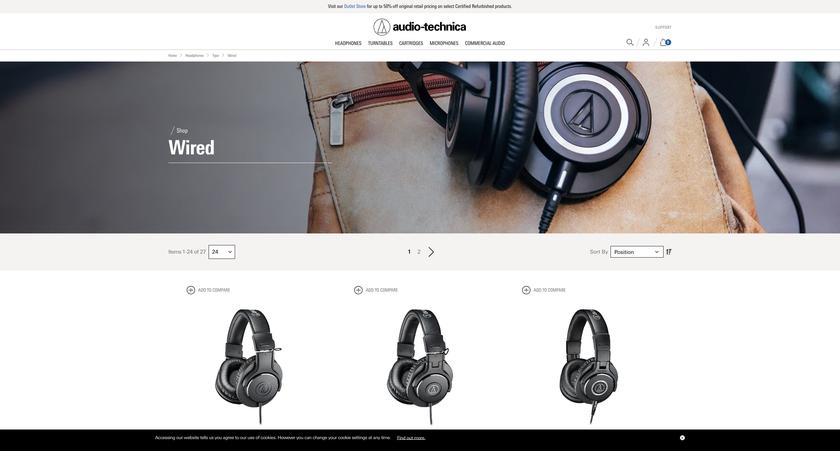 Task type: describe. For each thing, give the bounding box(es) containing it.
0 horizontal spatial of
[[194, 249, 199, 255]]

ath-m20x l professional studio monitor headphones image
[[187, 300, 318, 432]]

agree
[[223, 436, 234, 441]]

add for add to compare button related to 'ath-m20x l professional studio monitor headphones' image
[[198, 288, 206, 293]]

magnifying glass image
[[627, 39, 634, 46]]

off
[[393, 3, 398, 9]]

add to compare button for ath-m30x l professional studio monitor headphones 'image'
[[355, 286, 398, 295]]

outlet store link
[[344, 3, 366, 9]]

cross image
[[681, 437, 684, 440]]

cookies.
[[261, 436, 277, 441]]

2 breadcrumbs image from the left
[[222, 54, 225, 57]]

add to compare button for the ath-m40x l professional studio monitor headphones image
[[522, 286, 566, 295]]

2
[[418, 249, 421, 255]]

1 you from the left
[[215, 436, 222, 441]]

24
[[187, 249, 193, 255]]

wired image
[[0, 62, 841, 234]]

tells
[[200, 436, 208, 441]]

on
[[438, 3, 443, 9]]

basket image
[[660, 39, 667, 46]]

type link
[[212, 53, 219, 59]]

home link
[[168, 53, 177, 59]]

add to compare for add to compare button associated with ath-m30x l professional studio monitor headphones 'image'
[[366, 288, 398, 293]]

ath-m40x l professional studio monitor headphones image
[[522, 300, 654, 432]]

compare for add to compare button associated with ath-m30x l professional studio monitor headphones 'image'
[[380, 288, 398, 293]]

store logo image
[[374, 19, 467, 36]]

1 vertical spatial headphones link
[[186, 53, 204, 59]]

2 you from the left
[[296, 436, 304, 441]]

headphones for right headphones link
[[335, 40, 362, 46]]

support
[[656, 25, 672, 30]]

to for the ath-m40x l professional studio monitor headphones image
[[543, 288, 547, 293]]

1 horizontal spatial of
[[256, 436, 260, 441]]

2 carrat down image from the left
[[656, 251, 659, 254]]

ath-m30x l professional studio monitor headphones image
[[355, 300, 486, 432]]

pager previous image
[[404, 254, 413, 264]]

use
[[248, 436, 255, 441]]

items 1-24 of 27
[[168, 249, 206, 255]]

support link
[[656, 25, 672, 30]]

visit
[[328, 3, 336, 9]]

find
[[397, 436, 406, 441]]

50%-
[[384, 3, 393, 9]]

accessing
[[155, 436, 175, 441]]

more.
[[414, 436, 426, 441]]

any
[[373, 436, 380, 441]]

1 horizontal spatial wired
[[228, 53, 236, 58]]

shop
[[177, 127, 188, 135]]

by
[[602, 249, 608, 256]]

pricing
[[424, 3, 437, 9]]

2 horizontal spatial divider line image
[[654, 38, 658, 47]]

out
[[407, 436, 413, 441]]

time.
[[381, 436, 391, 441]]

compare for the ath-m40x l professional studio monitor headphones image add to compare button
[[548, 288, 566, 293]]

1 carrat down image from the left
[[228, 251, 232, 254]]

microphones
[[430, 40, 459, 46]]

certified
[[456, 3, 471, 9]]

store
[[357, 3, 366, 9]]

turntables
[[368, 40, 393, 46]]

home
[[168, 53, 177, 58]]

retail
[[414, 3, 423, 9]]

however
[[278, 436, 295, 441]]

1 horizontal spatial headphones link
[[332, 40, 365, 47]]

add to compare for the ath-m40x l professional studio monitor headphones image add to compare button
[[534, 288, 566, 293]]

1
[[408, 249, 411, 255]]

headphones for bottom headphones link
[[186, 53, 204, 58]]

commercial audio
[[465, 40, 505, 46]]

microphones link
[[427, 40, 462, 47]]

1 horizontal spatial divider line image
[[636, 38, 640, 47]]

commercial audio link
[[462, 40, 509, 47]]

type
[[212, 53, 219, 58]]



Task type: vqa. For each thing, say whether or not it's contained in the screenshot.
Es964 to the right
no



Task type: locate. For each thing, give the bounding box(es) containing it.
carrat down image left set descending direction icon
[[656, 251, 659, 254]]

1 horizontal spatial breadcrumbs image
[[222, 54, 225, 57]]

headphones left turntables
[[335, 40, 362, 46]]

2 horizontal spatial our
[[337, 3, 343, 9]]

0 horizontal spatial compare
[[213, 288, 230, 293]]

1 horizontal spatial add to compare button
[[355, 286, 398, 295]]

headphones
[[335, 40, 362, 46], [186, 53, 204, 58]]

2 horizontal spatial add to compare
[[534, 288, 566, 293]]

3 compare from the left
[[548, 288, 566, 293]]

1 horizontal spatial our
[[240, 436, 247, 441]]

0 horizontal spatial our
[[176, 436, 183, 441]]

1 compare from the left
[[213, 288, 230, 293]]

settings
[[352, 436, 367, 441]]

headphones link left breadcrumbs image
[[186, 53, 204, 59]]

headphones link left turntables
[[332, 40, 365, 47]]

add for add to compare button associated with ath-m30x l professional studio monitor headphones 'image'
[[366, 288, 374, 293]]

0 horizontal spatial add
[[198, 288, 206, 293]]

0 vertical spatial headphones link
[[332, 40, 365, 47]]

of right use
[[256, 436, 260, 441]]

wired down "shop"
[[168, 136, 215, 160]]

find out more.
[[397, 436, 426, 441]]

our for visit
[[337, 3, 343, 9]]

2 compare from the left
[[380, 288, 398, 293]]

add to compare
[[198, 288, 230, 293], [366, 288, 398, 293], [534, 288, 566, 293]]

you
[[215, 436, 222, 441], [296, 436, 304, 441]]

1 add to compare from the left
[[198, 288, 230, 293]]

to for 'ath-m20x l professional studio monitor headphones' image
[[207, 288, 212, 293]]

turntables link
[[365, 40, 396, 47]]

0
[[667, 40, 669, 45]]

you right us
[[215, 436, 222, 441]]

headphones left breadcrumbs image
[[186, 53, 204, 58]]

1 horizontal spatial compare
[[380, 288, 398, 293]]

carrat down image right 27
[[228, 251, 232, 254]]

1 horizontal spatial carrat down image
[[656, 251, 659, 254]]

cartridges
[[400, 40, 423, 46]]

items
[[168, 249, 181, 255]]

0 link
[[660, 39, 672, 46]]

1-
[[182, 249, 187, 255]]

2 horizontal spatial compare
[[548, 288, 566, 293]]

1 horizontal spatial you
[[296, 436, 304, 441]]

our
[[337, 3, 343, 9], [176, 436, 183, 441], [240, 436, 247, 441]]

2 link
[[416, 248, 423, 257]]

up
[[373, 3, 378, 9]]

add
[[198, 288, 206, 293], [366, 288, 374, 293], [534, 288, 542, 293]]

wired right type
[[228, 53, 236, 58]]

to
[[379, 3, 383, 9], [207, 288, 212, 293], [375, 288, 379, 293], [543, 288, 547, 293], [235, 436, 239, 441]]

audio
[[493, 40, 505, 46]]

our for accessing
[[176, 436, 183, 441]]

wired
[[228, 53, 236, 58], [168, 136, 215, 160]]

1 breadcrumbs image from the left
[[180, 54, 183, 57]]

compare for add to compare button related to 'ath-m20x l professional studio monitor headphones' image
[[213, 288, 230, 293]]

of
[[194, 249, 199, 255], [256, 436, 260, 441]]

of right 24 at left
[[194, 249, 199, 255]]

breadcrumbs image
[[206, 54, 210, 57]]

1 add to compare button from the left
[[187, 286, 230, 295]]

outlet
[[344, 3, 355, 9]]

change
[[313, 436, 327, 441]]

select
[[444, 3, 454, 9]]

1 horizontal spatial add to compare
[[366, 288, 398, 293]]

0 horizontal spatial headphones
[[186, 53, 204, 58]]

carrat down image
[[228, 251, 232, 254], [656, 251, 659, 254]]

2 horizontal spatial add to compare button
[[522, 286, 566, 295]]

0 horizontal spatial breadcrumbs image
[[180, 54, 183, 57]]

1 add from the left
[[198, 288, 206, 293]]

original
[[399, 3, 413, 9]]

products.
[[495, 3, 512, 9]]

sort by
[[590, 249, 608, 256]]

refurbished
[[472, 3, 494, 9]]

website
[[184, 436, 199, 441]]

add to compare for add to compare button related to 'ath-m20x l professional studio monitor headphones' image
[[198, 288, 230, 293]]

1 vertical spatial wired
[[168, 136, 215, 160]]

3 add to compare button from the left
[[522, 286, 566, 295]]

accessing our website tells us you agree to our use of cookies. however you can change your cookie settings at any time.
[[155, 436, 392, 441]]

you left can at bottom
[[296, 436, 304, 441]]

0 vertical spatial headphones
[[335, 40, 362, 46]]

set descending direction image
[[667, 248, 672, 257]]

our left use
[[240, 436, 247, 441]]

find out more. link
[[392, 433, 431, 444]]

0 vertical spatial of
[[194, 249, 199, 255]]

us
[[209, 436, 214, 441]]

cartridges link
[[396, 40, 427, 47]]

to for ath-m30x l professional studio monitor headphones 'image'
[[375, 288, 379, 293]]

1 horizontal spatial headphones
[[335, 40, 362, 46]]

your
[[328, 436, 337, 441]]

27
[[200, 249, 206, 255]]

compare
[[213, 288, 230, 293], [380, 288, 398, 293], [548, 288, 566, 293]]

2 add from the left
[[366, 288, 374, 293]]

add for the ath-m40x l professional studio monitor headphones image add to compare button
[[534, 288, 542, 293]]

for
[[367, 3, 372, 9]]

0 horizontal spatial add to compare
[[198, 288, 230, 293]]

0 horizontal spatial carrat down image
[[228, 251, 232, 254]]

2 add to compare from the left
[[366, 288, 398, 293]]

divider line image
[[636, 38, 640, 47], [654, 38, 658, 47], [168, 127, 177, 135]]

breadcrumbs image right type
[[222, 54, 225, 57]]

1 horizontal spatial add
[[366, 288, 374, 293]]

0 horizontal spatial headphones link
[[186, 53, 204, 59]]

2 horizontal spatial add
[[534, 288, 542, 293]]

0 vertical spatial wired
[[228, 53, 236, 58]]

sort
[[590, 249, 601, 256]]

visit our outlet store for up to 50%-off original retail pricing on select certified refurbished products.
[[328, 3, 512, 9]]

2 add to compare button from the left
[[355, 286, 398, 295]]

0 horizontal spatial add to compare button
[[187, 286, 230, 295]]

0 horizontal spatial you
[[215, 436, 222, 441]]

0 horizontal spatial divider line image
[[168, 127, 177, 135]]

1 vertical spatial headphones
[[186, 53, 204, 58]]

1 vertical spatial of
[[256, 436, 260, 441]]

0 horizontal spatial wired
[[168, 136, 215, 160]]

3 add from the left
[[534, 288, 542, 293]]

commercial
[[465, 40, 492, 46]]

breadcrumbs image
[[180, 54, 183, 57], [222, 54, 225, 57]]

cookie
[[338, 436, 351, 441]]

3 add to compare from the left
[[534, 288, 566, 293]]

next image
[[427, 247, 436, 257]]

add to compare button for 'ath-m20x l professional studio monitor headphones' image
[[187, 286, 230, 295]]

can
[[305, 436, 312, 441]]

our right visit
[[337, 3, 343, 9]]

add to compare button
[[187, 286, 230, 295], [355, 286, 398, 295], [522, 286, 566, 295]]

headphones link
[[332, 40, 365, 47], [186, 53, 204, 59]]

our left website on the left of page
[[176, 436, 183, 441]]

at
[[368, 436, 372, 441]]

breadcrumbs image right "home"
[[180, 54, 183, 57]]



